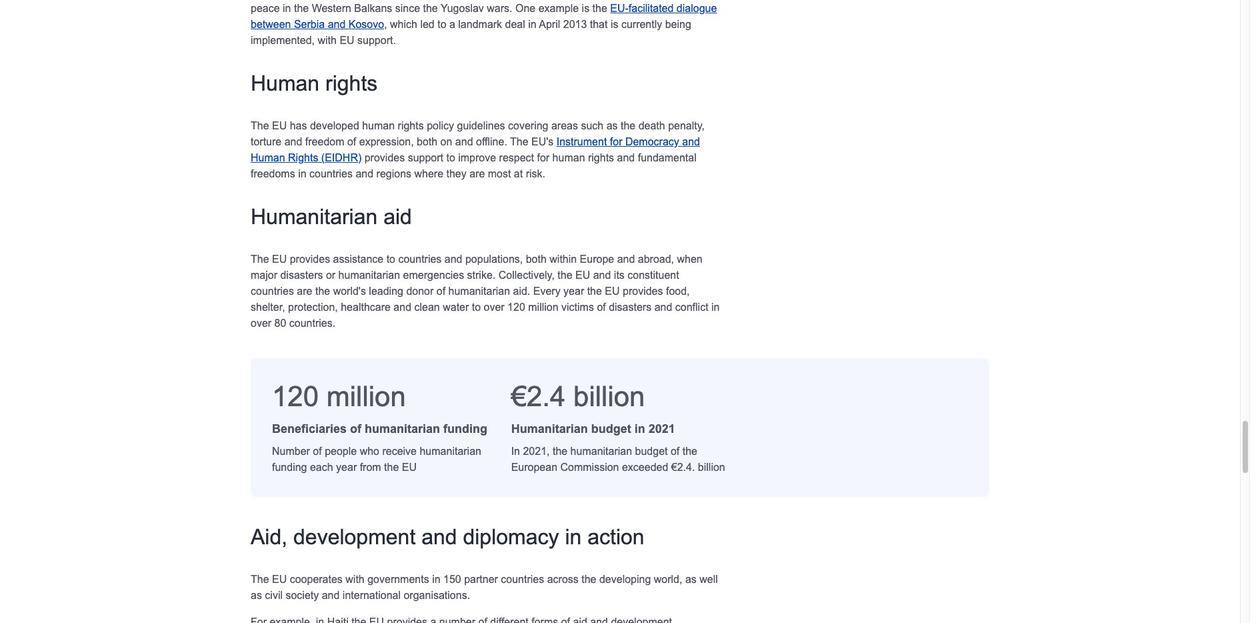 Task type: vqa. For each thing, say whether or not it's contained in the screenshot.
is
yes



Task type: locate. For each thing, give the bounding box(es) containing it.
the right the 2021,
[[553, 446, 568, 457]]

1 vertical spatial humanitarian
[[511, 422, 588, 436]]

april
[[539, 19, 561, 30]]

as right such
[[607, 120, 618, 131]]

as
[[607, 120, 618, 131], [686, 574, 697, 585], [251, 590, 262, 601]]

year inside the eu provides assistance to countries and populations, both within europe and abroad, when major disasters or humanitarian emergencies strike. collectively, the eu and its constituent countries are the world's leading donor of humanitarian aid. every year the eu provides food, shelter, protection, healthcare and clean water to over 120 million victims of disasters and conflict in over 80 countries.
[[564, 286, 585, 297]]

beneficiaries
[[272, 422, 347, 436]]

for right instrument at the top
[[610, 136, 623, 147]]

0 horizontal spatial 120
[[272, 381, 319, 412]]

the inside the eu provides assistance to countries and populations, both within europe and abroad, when major disasters or humanitarian emergencies strike. collectively, the eu and its constituent countries are the world's leading donor of humanitarian aid. every year the eu provides food, shelter, protection, healthcare and clean water to over 120 million victims of disasters and conflict in over 80 countries.
[[251, 254, 269, 265]]

instrument
[[557, 136, 607, 147]]

humanitarian down strike.
[[449, 286, 510, 297]]

1 vertical spatial human
[[553, 152, 585, 163]]

risk.
[[526, 168, 546, 179]]

water
[[443, 302, 469, 313]]

provides down expression,
[[365, 152, 405, 163]]

serbia
[[294, 19, 325, 30]]

1 horizontal spatial with
[[346, 574, 365, 585]]

with inside the eu cooperates with governments in 150 partner countries across the developing world, as well as civil society and international organisations.
[[346, 574, 365, 585]]

the for developed
[[251, 120, 269, 131]]

the up the respect
[[510, 136, 529, 147]]

human
[[362, 120, 395, 131], [553, 152, 585, 163]]

0 vertical spatial year
[[564, 286, 585, 297]]

2 vertical spatial rights
[[588, 152, 615, 163]]

0 vertical spatial billion
[[574, 381, 645, 412]]

human down torture
[[251, 152, 285, 163]]

humanitarian up the 2021,
[[511, 422, 588, 436]]

billion
[[574, 381, 645, 412], [698, 462, 726, 473]]

eu inside the eu cooperates with governments in 150 partner countries across the developing world, as well as civil society and international organisations.
[[272, 574, 287, 585]]

1 vertical spatial human
[[251, 152, 285, 163]]

0 vertical spatial funding
[[444, 422, 488, 436]]

disasters down its
[[609, 302, 652, 313]]

0 vertical spatial humanitarian
[[251, 205, 378, 229]]

1 horizontal spatial billion
[[698, 462, 726, 473]]

eu left has
[[272, 120, 287, 131]]

1 horizontal spatial are
[[470, 168, 485, 179]]

1 horizontal spatial for
[[610, 136, 623, 147]]

1 horizontal spatial as
[[607, 120, 618, 131]]

and
[[328, 19, 346, 30], [285, 136, 302, 147], [456, 136, 473, 147], [683, 136, 700, 147], [617, 152, 635, 163], [356, 168, 374, 179], [445, 254, 463, 265], [618, 254, 635, 265], [594, 270, 611, 281], [394, 302, 412, 313], [655, 302, 673, 313], [422, 525, 457, 549], [322, 590, 340, 601]]

torture
[[251, 136, 282, 147]]

with up international
[[346, 574, 365, 585]]

countries down (eidhr)
[[310, 168, 353, 179]]

as left well
[[686, 574, 697, 585]]

the up major
[[251, 254, 269, 265]]

of up (eidhr)
[[348, 136, 356, 147]]

rights
[[288, 152, 318, 163]]

eu down receive
[[402, 462, 417, 473]]

0 vertical spatial provides
[[365, 152, 405, 163]]

the eu provides assistance to countries and populations, both within europe and abroad, when major disasters or humanitarian emergencies strike. collectively, the eu and its constituent countries are the world's leading donor of humanitarian aid. every year the eu provides food, shelter, protection, healthcare and clean water to over 120 million victims of disasters and conflict in over 80 countries.
[[251, 254, 720, 329]]

the up €2.4. at bottom right
[[683, 446, 698, 457]]

0 horizontal spatial both
[[417, 136, 438, 147]]

billion right €2.4. at bottom right
[[698, 462, 726, 473]]

in right conflict
[[712, 302, 720, 313]]

over down shelter,
[[251, 318, 272, 329]]

1 horizontal spatial provides
[[365, 152, 405, 163]]

in left april
[[529, 19, 537, 30]]

1 horizontal spatial year
[[564, 286, 585, 297]]

1 vertical spatial year
[[336, 462, 357, 473]]

are inside provides support to improve respect for human rights and fundamental freedoms in countries and regions where they are most at risk.
[[470, 168, 485, 179]]

provides inside provides support to improve respect for human rights and fundamental freedoms in countries and regions where they are most at risk.
[[365, 152, 405, 163]]

1 vertical spatial as
[[686, 574, 697, 585]]

0 horizontal spatial year
[[336, 462, 357, 473]]

the inside the eu cooperates with governments in 150 partner countries across the developing world, as well as civil society and international organisations.
[[251, 574, 269, 585]]

2 vertical spatial provides
[[623, 286, 664, 297]]

1 horizontal spatial both
[[526, 254, 547, 265]]

covering
[[508, 120, 549, 131]]

and down penalty,
[[683, 136, 700, 147]]

organisations.
[[404, 590, 470, 601]]

funding
[[444, 422, 488, 436], [272, 462, 307, 473]]

and right serbia
[[328, 19, 346, 30]]

which
[[390, 19, 418, 30]]

0 vertical spatial over
[[484, 302, 505, 313]]

120 million
[[272, 381, 406, 412]]

0 vertical spatial disasters
[[281, 270, 323, 281]]

donor
[[407, 286, 434, 297]]

budget
[[592, 422, 632, 436], [636, 446, 668, 457]]

aid
[[384, 205, 412, 229]]

humanitarian right receive
[[420, 446, 482, 457]]

1 horizontal spatial budget
[[636, 446, 668, 457]]

eu down its
[[605, 286, 620, 297]]

with inside , which led to a landmark deal in april 2013 that is currently being implemented, with eu support.
[[318, 35, 337, 46]]

€2.4
[[511, 381, 566, 412]]

both up collectively,
[[526, 254, 547, 265]]

0 vertical spatial rights
[[326, 71, 378, 95]]

1 vertical spatial disasters
[[609, 302, 652, 313]]

both up support
[[417, 136, 438, 147]]

the eu cooperates with governments in 150 partner countries across the developing world, as well as civil society and international organisations.
[[251, 574, 718, 601]]

provides down constituent
[[623, 286, 664, 297]]

0 horizontal spatial as
[[251, 590, 262, 601]]

as left civil
[[251, 590, 262, 601]]

in inside provides support to improve respect for human rights and fundamental freedoms in countries and regions where they are most at risk.
[[298, 168, 307, 179]]

aid,
[[251, 525, 288, 549]]

disasters
[[281, 270, 323, 281], [609, 302, 652, 313]]

120 down aid.
[[508, 302, 526, 313]]

the left death
[[621, 120, 636, 131]]

the for with
[[251, 574, 269, 585]]

1 horizontal spatial disasters
[[609, 302, 652, 313]]

120 up the beneficiaries
[[272, 381, 319, 412]]

1 horizontal spatial 120
[[508, 302, 526, 313]]

the up civil
[[251, 574, 269, 585]]

the
[[621, 120, 636, 131], [558, 270, 573, 281], [316, 286, 330, 297], [588, 286, 602, 297], [553, 446, 568, 457], [683, 446, 698, 457], [384, 462, 399, 473], [582, 574, 597, 585]]

,
[[384, 19, 387, 30]]

civil
[[265, 590, 283, 601]]

democracy
[[626, 136, 680, 147]]

billion inside in 2021, the humanitarian budget of the european commission exceeded €2.4. billion
[[698, 462, 726, 473]]

human
[[251, 71, 320, 95], [251, 152, 285, 163]]

are inside the eu provides assistance to countries and populations, both within europe and abroad, when major disasters or humanitarian emergencies strike. collectively, the eu and its constituent countries are the world's leading donor of humanitarian aid. every year the eu provides food, shelter, protection, healthcare and clean water to over 120 million victims of disasters and conflict in over 80 countries.
[[297, 286, 313, 297]]

strike.
[[467, 270, 496, 281]]

assistance
[[333, 254, 384, 265]]

with
[[318, 35, 337, 46], [346, 574, 365, 585]]

1 vertical spatial million
[[327, 381, 406, 412]]

0 vertical spatial human
[[251, 71, 320, 95]]

0 vertical spatial for
[[610, 136, 623, 147]]

to left a at the left top of the page
[[438, 19, 447, 30]]

2 horizontal spatial rights
[[588, 152, 615, 163]]

1 vertical spatial billion
[[698, 462, 726, 473]]

0 horizontal spatial provides
[[290, 254, 330, 265]]

0 vertical spatial as
[[607, 120, 618, 131]]

humanitarian
[[339, 270, 400, 281], [449, 286, 510, 297], [365, 422, 440, 436], [420, 446, 482, 457], [571, 446, 633, 457]]

are up protection,
[[297, 286, 313, 297]]

€2.4 billion
[[511, 381, 645, 412]]

0 vertical spatial both
[[417, 136, 438, 147]]

in
[[511, 446, 520, 457]]

0 horizontal spatial human
[[362, 120, 395, 131]]

1 horizontal spatial human
[[553, 152, 585, 163]]

humanitarian for humanitarian budget in 2021
[[511, 422, 588, 436]]

2 vertical spatial as
[[251, 590, 262, 601]]

the
[[251, 120, 269, 131], [510, 136, 529, 147], [251, 254, 269, 265], [251, 574, 269, 585]]

funding inside number of people who receive humanitarian funding each year from the eu
[[272, 462, 307, 473]]

human down implemented, at the top left
[[251, 71, 320, 95]]

0 vertical spatial budget
[[592, 422, 632, 436]]

and up its
[[618, 254, 635, 265]]

year
[[564, 286, 585, 297], [336, 462, 357, 473]]

eu-facilitated dialogue between serbia and kosovo link
[[251, 3, 717, 30]]

1 vertical spatial funding
[[272, 462, 307, 473]]

2 human from the top
[[251, 152, 285, 163]]

million down 'every'
[[529, 302, 559, 313]]

120
[[508, 302, 526, 313], [272, 381, 319, 412]]

150
[[444, 574, 462, 585]]

support
[[408, 152, 444, 163]]

of up who
[[350, 422, 362, 436]]

provides up or
[[290, 254, 330, 265]]

for down eu's
[[537, 152, 550, 163]]

rights
[[326, 71, 378, 95], [398, 120, 424, 131], [588, 152, 615, 163]]

million up beneficiaries of humanitarian funding
[[327, 381, 406, 412]]

over down strike.
[[484, 302, 505, 313]]

world,
[[654, 574, 683, 585]]

aid.
[[513, 286, 531, 297]]

0 horizontal spatial for
[[537, 152, 550, 163]]

1 vertical spatial for
[[537, 152, 550, 163]]

between
[[251, 19, 291, 30]]

clean
[[415, 302, 440, 313]]

rights inside provides support to improve respect for human rights and fundamental freedoms in countries and regions where they are most at risk.
[[588, 152, 615, 163]]

the right across
[[582, 574, 597, 585]]

rights up expression,
[[398, 120, 424, 131]]

0 horizontal spatial rights
[[326, 71, 378, 95]]

partner
[[464, 574, 498, 585]]

humanitarian down freedoms
[[251, 205, 378, 229]]

1 vertical spatial over
[[251, 318, 272, 329]]

humanitarian inside number of people who receive humanitarian funding each year from the eu
[[420, 446, 482, 457]]

to
[[438, 19, 447, 30], [447, 152, 456, 163], [387, 254, 396, 265], [472, 302, 481, 313]]

(eidhr)
[[321, 152, 362, 163]]

1 vertical spatial budget
[[636, 446, 668, 457]]

in up 'organisations.'
[[432, 574, 441, 585]]

of up €2.4. at bottom right
[[671, 446, 680, 457]]

0 horizontal spatial are
[[297, 286, 313, 297]]

0 vertical spatial with
[[318, 35, 337, 46]]

eu up major
[[272, 254, 287, 265]]

year down people at the bottom left of the page
[[336, 462, 357, 473]]

0 horizontal spatial humanitarian
[[251, 205, 378, 229]]

1 vertical spatial 120
[[272, 381, 319, 412]]

beneficiaries of humanitarian funding
[[272, 422, 488, 436]]

rights inside the eu has developed human rights policy guidelines covering areas such as the death penalty, torture and freedom of expression, both on and offline. the eu's
[[398, 120, 424, 131]]

developed
[[310, 120, 359, 131]]

human up expression,
[[362, 120, 395, 131]]

human inside instrument for democracy and human rights (eidhr)
[[251, 152, 285, 163]]

human down instrument at the top
[[553, 152, 585, 163]]

0 horizontal spatial with
[[318, 35, 337, 46]]

countries left across
[[501, 574, 545, 585]]

of up each
[[313, 446, 322, 457]]

to inside provides support to improve respect for human rights and fundamental freedoms in countries and regions where they are most at risk.
[[447, 152, 456, 163]]

0 vertical spatial million
[[529, 302, 559, 313]]

are
[[470, 168, 485, 179], [297, 286, 313, 297]]

are down improve
[[470, 168, 485, 179]]

and down cooperates
[[322, 590, 340, 601]]

in down rights
[[298, 168, 307, 179]]

to down on
[[447, 152, 456, 163]]

fundamental
[[638, 152, 697, 163]]

of
[[348, 136, 356, 147], [437, 286, 446, 297], [597, 302, 606, 313], [350, 422, 362, 436], [313, 446, 322, 457], [671, 446, 680, 457]]

or
[[326, 270, 336, 281]]

eu up civil
[[272, 574, 287, 585]]

eu down kosovo
[[340, 35, 355, 46]]

its
[[614, 270, 625, 281]]

1 horizontal spatial humanitarian
[[511, 422, 588, 436]]

facilitated
[[629, 3, 674, 14]]

billion up humanitarian budget in 2021
[[574, 381, 645, 412]]

million
[[529, 302, 559, 313], [327, 381, 406, 412]]

disasters left or
[[281, 270, 323, 281]]

1 vertical spatial rights
[[398, 120, 424, 131]]

1 horizontal spatial funding
[[444, 422, 488, 436]]

areas
[[552, 120, 578, 131]]

rights up developed
[[326, 71, 378, 95]]

with down serbia
[[318, 35, 337, 46]]

0 horizontal spatial funding
[[272, 462, 307, 473]]

who
[[360, 446, 380, 457]]

the for assistance
[[251, 254, 269, 265]]

budget up in 2021, the humanitarian budget of the european commission exceeded €2.4. billion
[[592, 422, 632, 436]]

major
[[251, 270, 278, 281]]

budget up exceeded
[[636, 446, 668, 457]]

humanitarian up 'commission'
[[571, 446, 633, 457]]

the down receive
[[384, 462, 399, 473]]

for inside instrument for democracy and human rights (eidhr)
[[610, 136, 623, 147]]

0 vertical spatial are
[[470, 168, 485, 179]]

0 vertical spatial 120
[[508, 302, 526, 313]]

in 2021, the humanitarian budget of the european commission exceeded €2.4. billion
[[511, 446, 726, 473]]

eu inside the eu has developed human rights policy guidelines covering areas such as the death penalty, torture and freedom of expression, both on and offline. the eu's
[[272, 120, 287, 131]]

people
[[325, 446, 357, 457]]

and up 150
[[422, 525, 457, 549]]

and down (eidhr)
[[356, 168, 374, 179]]

year up victims on the left of page
[[564, 286, 585, 297]]

in left action
[[565, 525, 582, 549]]

1 vertical spatial provides
[[290, 254, 330, 265]]

the inside the eu has developed human rights policy guidelines covering areas such as the death penalty, torture and freedom of expression, both on and offline. the eu's
[[621, 120, 636, 131]]

the up victims on the left of page
[[588, 286, 602, 297]]

rights down instrument at the top
[[588, 152, 615, 163]]

the up torture
[[251, 120, 269, 131]]

1 horizontal spatial rights
[[398, 120, 424, 131]]

offline.
[[476, 136, 508, 147]]

over
[[484, 302, 505, 313], [251, 318, 272, 329]]

80
[[275, 318, 286, 329]]

budget inside in 2021, the humanitarian budget of the european commission exceeded €2.4. billion
[[636, 446, 668, 457]]

1 horizontal spatial million
[[529, 302, 559, 313]]

humanitarian inside in 2021, the humanitarian budget of the european commission exceeded €2.4. billion
[[571, 446, 633, 457]]

eu
[[340, 35, 355, 46], [272, 120, 287, 131], [272, 254, 287, 265], [576, 270, 591, 281], [605, 286, 620, 297], [402, 462, 417, 473], [272, 574, 287, 585]]

2021,
[[523, 446, 550, 457]]

countries
[[310, 168, 353, 179], [399, 254, 442, 265], [251, 286, 294, 297], [501, 574, 545, 585]]

0 vertical spatial human
[[362, 120, 395, 131]]

currently
[[622, 19, 663, 30]]

in inside the eu cooperates with governments in 150 partner countries across the developing world, as well as civil society and international organisations.
[[432, 574, 441, 585]]

action
[[588, 525, 645, 549]]

, which led to a landmark deal in april 2013 that is currently being implemented, with eu support.
[[251, 19, 692, 46]]

1 vertical spatial with
[[346, 574, 365, 585]]

1 vertical spatial both
[[526, 254, 547, 265]]

1 vertical spatial are
[[297, 286, 313, 297]]

the inside the eu cooperates with governments in 150 partner countries across the developing world, as well as civil society and international organisations.
[[582, 574, 597, 585]]

humanitarian aid
[[251, 205, 412, 229]]

humanitarian up receive
[[365, 422, 440, 436]]



Task type: describe. For each thing, give the bounding box(es) containing it.
a
[[450, 19, 456, 30]]

and inside the eu cooperates with governments in 150 partner countries across the developing world, as well as civil society and international organisations.
[[322, 590, 340, 601]]

governments
[[368, 574, 429, 585]]

leading
[[369, 286, 404, 297]]

commission
[[561, 462, 619, 473]]

aid, development and diplomacy in action
[[251, 525, 645, 549]]

human inside provides support to improve respect for human rights and fundamental freedoms in countries and regions where they are most at risk.
[[553, 152, 585, 163]]

0 horizontal spatial million
[[327, 381, 406, 412]]

receive
[[383, 446, 417, 457]]

and down leading
[[394, 302, 412, 313]]

cooperates
[[290, 574, 343, 585]]

death
[[639, 120, 666, 131]]

2021
[[649, 422, 676, 436]]

countries.
[[289, 318, 336, 329]]

1 horizontal spatial over
[[484, 302, 505, 313]]

in inside the eu provides assistance to countries and populations, both within europe and abroad, when major disasters or humanitarian emergencies strike. collectively, the eu and its constituent countries are the world's leading donor of humanitarian aid. every year the eu provides food, shelter, protection, healthcare and clean water to over 120 million victims of disasters and conflict in over 80 countries.
[[712, 302, 720, 313]]

constituent
[[628, 270, 680, 281]]

populations,
[[466, 254, 523, 265]]

implemented,
[[251, 35, 315, 46]]

of inside in 2021, the humanitarian budget of the european commission exceeded €2.4. billion
[[671, 446, 680, 457]]

year inside number of people who receive humanitarian funding each year from the eu
[[336, 462, 357, 473]]

shelter,
[[251, 302, 285, 313]]

eu down the europe
[[576, 270, 591, 281]]

million inside the eu provides assistance to countries and populations, both within europe and abroad, when major disasters or humanitarian emergencies strike. collectively, the eu and its constituent countries are the world's leading donor of humanitarian aid. every year the eu provides food, shelter, protection, healthcare and clean water to over 120 million victims of disasters and conflict in over 80 countries.
[[529, 302, 559, 313]]

instrument for democracy and human rights (eidhr) link
[[251, 136, 700, 163]]

landmark
[[459, 19, 502, 30]]

the down or
[[316, 286, 330, 297]]

in inside , which led to a landmark deal in april 2013 that is currently being implemented, with eu support.
[[529, 19, 537, 30]]

the inside number of people who receive humanitarian funding each year from the eu
[[384, 462, 399, 473]]

and down the europe
[[594, 270, 611, 281]]

both inside the eu provides assistance to countries and populations, both within europe and abroad, when major disasters or humanitarian emergencies strike. collectively, the eu and its constituent countries are the world's leading donor of humanitarian aid. every year the eu provides food, shelter, protection, healthcare and clean water to over 120 million victims of disasters and conflict in over 80 countries.
[[526, 254, 547, 265]]

expression,
[[359, 136, 414, 147]]

eu-
[[611, 3, 629, 14]]

support.
[[358, 35, 396, 46]]

countries inside the eu cooperates with governments in 150 partner countries across the developing world, as well as civil society and international organisations.
[[501, 574, 545, 585]]

healthcare
[[341, 302, 391, 313]]

120 inside the eu provides assistance to countries and populations, both within europe and abroad, when major disasters or humanitarian emergencies strike. collectively, the eu and its constituent countries are the world's leading donor of humanitarian aid. every year the eu provides food, shelter, protection, healthcare and clean water to over 120 million victims of disasters and conflict in over 80 countries.
[[508, 302, 526, 313]]

and down has
[[285, 136, 302, 147]]

kosovo
[[349, 19, 384, 30]]

number of people who receive humanitarian funding each year from the eu
[[272, 446, 482, 473]]

humanitarian down assistance
[[339, 270, 400, 281]]

to up leading
[[387, 254, 396, 265]]

human rights
[[251, 71, 378, 95]]

2 horizontal spatial as
[[686, 574, 697, 585]]

humanitarian for humanitarian aid
[[251, 205, 378, 229]]

at
[[514, 168, 523, 179]]

instrument for democracy and human rights (eidhr)
[[251, 136, 700, 163]]

to inside , which led to a landmark deal in april 2013 that is currently being implemented, with eu support.
[[438, 19, 447, 30]]

protection,
[[288, 302, 338, 313]]

both inside the eu has developed human rights policy guidelines covering areas such as the death penalty, torture and freedom of expression, both on and offline. the eu's
[[417, 136, 438, 147]]

2 horizontal spatial provides
[[623, 286, 664, 297]]

well
[[700, 574, 718, 585]]

1 human from the top
[[251, 71, 320, 95]]

countries up shelter,
[[251, 286, 294, 297]]

international
[[343, 590, 401, 601]]

has
[[290, 120, 307, 131]]

countries up emergencies
[[399, 254, 442, 265]]

respect
[[499, 152, 534, 163]]

they
[[447, 168, 467, 179]]

and down food,
[[655, 302, 673, 313]]

diplomacy
[[463, 525, 559, 549]]

to right water
[[472, 302, 481, 313]]

countries inside provides support to improve respect for human rights and fundamental freedoms in countries and regions where they are most at risk.
[[310, 168, 353, 179]]

from
[[360, 462, 381, 473]]

number
[[272, 446, 310, 457]]

2013
[[564, 19, 587, 30]]

provides support to improve respect for human rights and fundamental freedoms in countries and regions where they are most at risk.
[[251, 152, 697, 179]]

and up emergencies
[[445, 254, 463, 265]]

food,
[[666, 286, 690, 297]]

world's
[[333, 286, 366, 297]]

dialogue
[[677, 3, 717, 14]]

eu-facilitated dialogue between serbia and kosovo
[[251, 3, 717, 30]]

eu inside , which led to a landmark deal in april 2013 that is currently being implemented, with eu support.
[[340, 35, 355, 46]]

eu inside number of people who receive humanitarian funding each year from the eu
[[402, 462, 417, 473]]

of down emergencies
[[437, 286, 446, 297]]

and inside instrument for democracy and human rights (eidhr)
[[683, 136, 700, 147]]

improve
[[459, 152, 496, 163]]

most
[[488, 168, 511, 179]]

and inside eu-facilitated dialogue between serbia and kosovo
[[328, 19, 346, 30]]

developing
[[600, 574, 651, 585]]

0 horizontal spatial billion
[[574, 381, 645, 412]]

humanitarian budget in 2021
[[511, 422, 676, 436]]

conflict
[[676, 302, 709, 313]]

each
[[310, 462, 333, 473]]

every
[[534, 286, 561, 297]]

human inside the eu has developed human rights policy guidelines covering areas such as the death penalty, torture and freedom of expression, both on and offline. the eu's
[[362, 120, 395, 131]]

€2.4.
[[672, 462, 695, 473]]

being
[[666, 19, 692, 30]]

0 horizontal spatial disasters
[[281, 270, 323, 281]]

of right victims on the left of page
[[597, 302, 606, 313]]

and right on
[[456, 136, 473, 147]]

led
[[421, 19, 435, 30]]

exceeded
[[622, 462, 669, 473]]

such
[[581, 120, 604, 131]]

and down democracy
[[617, 152, 635, 163]]

policy
[[427, 120, 454, 131]]

the down within
[[558, 270, 573, 281]]

0 horizontal spatial over
[[251, 318, 272, 329]]

on
[[441, 136, 453, 147]]

0 horizontal spatial budget
[[592, 422, 632, 436]]

in left 2021
[[635, 422, 646, 436]]

of inside number of people who receive humanitarian funding each year from the eu
[[313, 446, 322, 457]]

society
[[286, 590, 319, 601]]

of inside the eu has developed human rights policy guidelines covering areas such as the death penalty, torture and freedom of expression, both on and offline. the eu's
[[348, 136, 356, 147]]

as inside the eu has developed human rights policy guidelines covering areas such as the death penalty, torture and freedom of expression, both on and offline. the eu's
[[607, 120, 618, 131]]

development
[[294, 525, 416, 549]]

eu's
[[532, 136, 554, 147]]

freedoms
[[251, 168, 295, 179]]

for inside provides support to improve respect for human rights and fundamental freedoms in countries and regions where they are most at risk.
[[537, 152, 550, 163]]

deal
[[505, 19, 526, 30]]

guidelines
[[457, 120, 505, 131]]

penalty,
[[669, 120, 705, 131]]

across
[[548, 574, 579, 585]]

victims
[[562, 302, 594, 313]]

collectively,
[[499, 270, 555, 281]]



